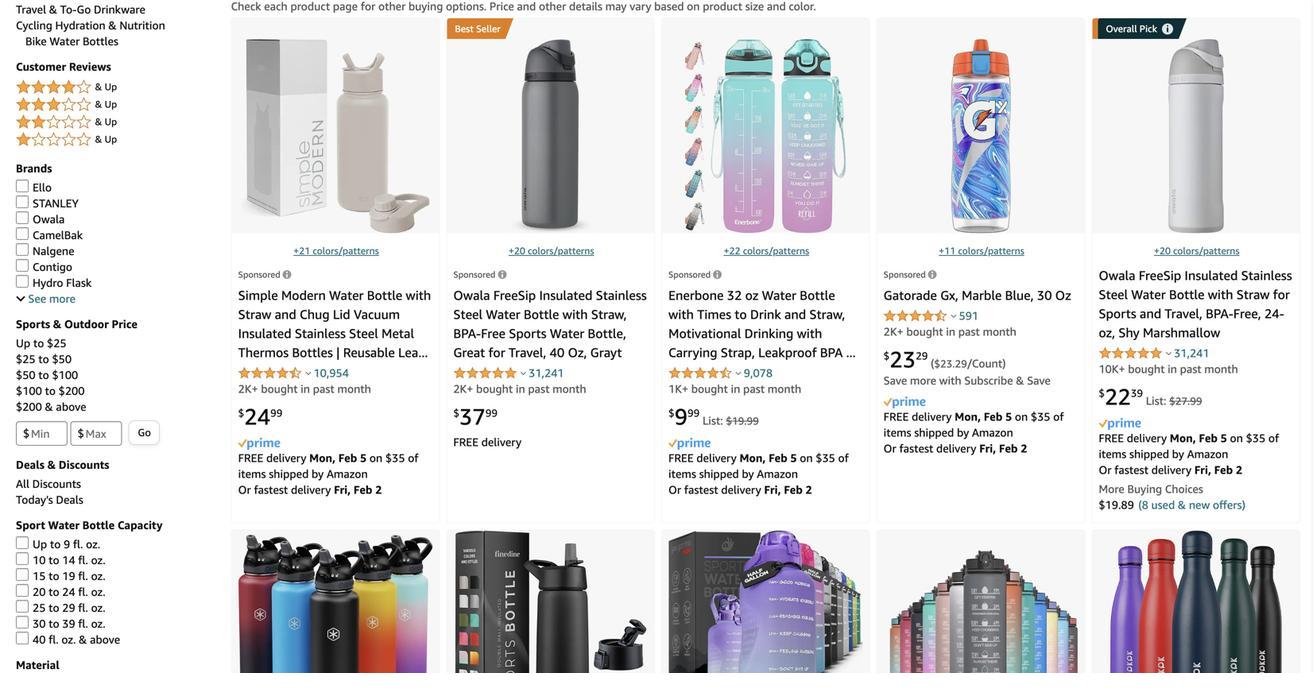 Task type: locate. For each thing, give the bounding box(es) containing it.
& up down 3 stars & up element
[[95, 116, 117, 127]]

1 checkbox image from the top
[[16, 180, 29, 192]]

1 horizontal spatial steel
[[454, 307, 483, 322]]

1 save from the left
[[884, 374, 907, 387]]

2k+ bought in past month for 24
[[238, 382, 371, 396]]

& up link up 1 star & up element
[[16, 95, 215, 115]]

$ inside $ 9 99 list: $19.99
[[669, 407, 675, 420]]

sports inside owala freesip insulated stainless steel water bottle with straw, bpa-free sports water bottle, great for travel, 40 oz, grayt
[[509, 326, 547, 341]]

1 vertical spatial |
[[423, 364, 426, 379]]

contigo link
[[16, 259, 72, 274]]

insulated
[[1185, 268, 1238, 283], [539, 288, 593, 303], [238, 326, 292, 341]]

checkbox image down owala link
[[16, 227, 29, 240]]

2 for 9
[[806, 483, 812, 497]]

0 vertical spatial above
[[56, 400, 86, 413]]

15 to 19 fl. oz.
[[33, 570, 106, 583]]

0 vertical spatial owala
[[33, 213, 65, 226]]

$25 to $50 link
[[16, 353, 72, 366]]

| up 10,954 link
[[336, 345, 340, 360]]

checkbox image for up to 9 fl. oz.
[[16, 537, 29, 549]]

$ inside $ 22 39 list: $27.99
[[1099, 387, 1105, 400]]

fastest for 22
[[1115, 464, 1149, 477]]

1 horizontal spatial +20 colors/patterns
[[1154, 245, 1240, 256]]

1 vertical spatial 31,241
[[529, 367, 564, 380]]

9
[[675, 404, 688, 430], [64, 538, 70, 551]]

in up $27.99
[[1168, 363, 1178, 376]]

1 vertical spatial list:
[[703, 414, 723, 427]]

to up '$25 to $50' link
[[33, 337, 44, 350]]

24 down 19
[[62, 586, 75, 599]]

stainless for straw
[[1242, 268, 1293, 283]]

99 inside $ 9 99 list: $19.99
[[688, 407, 700, 420]]

$ for 23
[[884, 350, 890, 362]]

5 checkbox image from the top
[[16, 275, 29, 288]]

2 horizontal spatial 99
[[688, 407, 700, 420]]

& inside the "deals & discounts all discounts today's deals"
[[47, 458, 56, 472]]

0 vertical spatial free
[[481, 326, 506, 341]]

on up offers)
[[1231, 432, 1244, 445]]

amazon prime image
[[884, 397, 926, 409], [1099, 418, 1141, 430], [238, 438, 280, 450], [669, 438, 711, 450]]

checkbox image for 40 fl. oz. & above
[[16, 632, 29, 645]]

free for 22
[[1099, 432, 1124, 445]]

+20 colors/patterns link up owala freesip insulated stainless steel water bottle with straw, bpa-free sports water bottle, great for travel, 40 oz, grayt
[[509, 245, 594, 256]]

brands
[[16, 162, 52, 175]]

$ for 9
[[669, 407, 675, 420]]

0 vertical spatial more
[[49, 292, 76, 305]]

0 horizontal spatial drink
[[751, 307, 781, 322]]

& up for third & up link from the top of the page
[[95, 116, 117, 127]]

+20 colors/patterns up owala freesip insulated stainless steel water bottle with straw for sports and travel, bpa-free, 24- oz, shy marshmallow link on the right
[[1154, 245, 1240, 256]]

checkbox image inside 15 to 19 fl. oz. link
[[16, 569, 29, 581]]

or fastest delivery fri, feb 2 for 24
[[238, 483, 382, 497]]

checkbox image inside 40 fl. oz. & above link
[[16, 632, 29, 645]]

0 horizontal spatial straw,
[[591, 307, 627, 322]]

& up down 2 stars & up element
[[95, 134, 117, 145]]

39 inside $ 22 39 list: $27.99
[[1131, 387, 1143, 400]]

0 vertical spatial flask
[[66, 276, 92, 289]]

or fastest delivery fri, feb 2 element
[[884, 442, 1028, 455], [1099, 464, 1243, 477], [238, 483, 382, 497], [669, 483, 812, 497]]

or
[[884, 442, 897, 455], [1099, 464, 1112, 477], [238, 483, 251, 497], [669, 483, 682, 497]]

free inside owala freesip insulated stainless steel water bottle with straw, bpa-free sports water bottle, great for travel, 40 oz, grayt
[[481, 326, 506, 341]]

$ inside '$ 23 29 ( $23.29 /count) save more with subscribe & save'
[[884, 350, 890, 362]]

30 to 39 fl. oz.
[[33, 617, 106, 631]]

$50 up $50 to $100 'link'
[[52, 353, 72, 366]]

colors/patterns for 22
[[1174, 245, 1240, 256]]

0 horizontal spatial list:
[[703, 414, 723, 427]]

amazon prime image down $ 9 99 list: $19.99
[[669, 438, 711, 450]]

more inside '$ 23 29 ( $23.29 /count) save more with subscribe & save'
[[910, 374, 937, 387]]

bottles up 10,954
[[292, 345, 333, 360]]

$27.99
[[1170, 395, 1203, 408]]

$19.99
[[726, 415, 759, 427]]

oz. for 15 to 19 fl. oz.
[[91, 570, 106, 583]]

deals up the "all"
[[16, 458, 44, 472]]

$100
[[52, 369, 78, 382], [16, 384, 42, 398]]

2k+
[[884, 325, 904, 338], [238, 382, 258, 396], [454, 382, 473, 396]]

you got this living motivational water bottle with straw & handle, half gallon water bottle 64 oz/2.2l, gym water bottle, ... image
[[669, 531, 863, 674]]

stainless up 24-
[[1242, 268, 1293, 283]]

1 vertical spatial drink
[[799, 364, 830, 379]]

list: inside $ 22 39 list: $27.99
[[1146, 394, 1167, 408]]

fl. for 39
[[78, 617, 88, 631]]

0 horizontal spatial 31,241 link
[[529, 367, 564, 380]]

1 horizontal spatial owala
[[454, 288, 490, 303]]

sponsored ad - simple modern water bottle with straw and chug lid vacuum insulated stainless steel metal thermos bottles |... image
[[241, 39, 430, 233]]

free delivery mon, feb 5
[[884, 410, 1015, 423], [1099, 432, 1231, 445], [238, 452, 370, 465], [669, 452, 800, 465]]

straw, inside 'enerbone 32 oz water bottle with times to drink and straw, motivational drinking with carrying strap, leakproof bpa & toxic free, ensure you drink enough water for fitness gym outdoor'
[[810, 307, 846, 322]]

2 +20 from the left
[[1154, 245, 1171, 256]]

shy
[[1119, 325, 1140, 340]]

deals down all discounts link
[[56, 493, 83, 507]]

steel inside simple modern water bottle with straw and chug lid vacuum insulated stainless steel metal thermos bottles | reusable leak proof bpa-free flask for sports | summit collection | 32oz, almond birch
[[349, 326, 378, 341]]

0 vertical spatial 39
[[1131, 387, 1143, 400]]

amazon prime image for 22
[[1099, 418, 1141, 430]]

sponsored up the gatorade
[[884, 270, 926, 280]]

oz. down sport water bottle capacity
[[86, 538, 100, 551]]

checkbox image inside nalgene link
[[16, 243, 29, 256]]

straw down simple
[[238, 307, 271, 322]]

2 +20 colors/patterns link from the left
[[1154, 245, 1240, 256]]

$ inside $ 37 99
[[454, 407, 460, 420]]

0 horizontal spatial 31,241
[[529, 367, 564, 380]]

mon, down $19.99
[[740, 452, 766, 465]]

bottle inside owala freesip insulated stainless steel water bottle with straw for sports and travel, bpa-free, 24- oz, shy marshmallow
[[1170, 287, 1205, 302]]

all discounts link
[[16, 478, 81, 491]]

with down $23.29
[[940, 374, 962, 387]]

1 vertical spatial discounts
[[32, 478, 81, 491]]

5 checkbox image from the top
[[16, 616, 29, 629]]

checkbox image down 25 to 29 fl. oz. link
[[16, 616, 29, 629]]

0 horizontal spatial bpa-
[[273, 364, 301, 379]]

freesip inside owala freesip insulated stainless steel water bottle with straw, bpa-free sports water bottle, great for travel, 40 oz, grayt
[[494, 288, 536, 303]]

1 vertical spatial free,
[[701, 364, 729, 379]]

$200
[[59, 384, 85, 398], [16, 400, 42, 413]]

almond
[[238, 402, 284, 417]]

stainless inside owala freesip insulated stainless steel water bottle with straw for sports and travel, bpa-free, 24- oz, shy marshmallow
[[1242, 268, 1293, 283]]

Min text field
[[16, 421, 68, 446]]

10
[[33, 554, 46, 567]]

month
[[983, 325, 1017, 338], [1205, 363, 1239, 376], [338, 382, 371, 396], [553, 382, 586, 396], [768, 382, 802, 396]]

fl. for 19
[[78, 570, 88, 583]]

checkbox image inside 10 to 14 fl. oz. link
[[16, 553, 29, 565]]

popover image up 10k+ bought in past month
[[1166, 351, 1172, 355]]

fitness
[[774, 383, 814, 398]]

2 horizontal spatial and
[[1140, 306, 1162, 321]]

0 horizontal spatial $50
[[16, 369, 35, 382]]

checkbox image for nalgene
[[16, 243, 29, 256]]

up to $25 $25 to $50 $50 to $100 $100 to $200 $200 & above
[[16, 337, 86, 413]]

2 stars & up element
[[16, 113, 215, 132]]

sports
[[1099, 306, 1137, 321], [16, 318, 50, 331], [509, 326, 547, 341], [382, 364, 419, 379]]

pick
[[1140, 23, 1158, 34]]

& up up to $25 link
[[53, 318, 61, 331]]

colors/patterns for 37
[[528, 245, 594, 256]]

$ 22 39 list: $27.99
[[1099, 384, 1203, 410]]

free
[[481, 326, 506, 341], [301, 364, 326, 379]]

99 for 37
[[486, 407, 498, 420]]

checkbox image inside 30 to 39 fl. oz. link
[[16, 616, 29, 629]]

stainless inside owala freesip insulated stainless steel water bottle with straw, bpa-free sports water bottle, great for travel, 40 oz, grayt
[[596, 288, 647, 303]]

$35 for 24
[[386, 452, 405, 465]]

1 99 from the left
[[270, 407, 283, 420]]

1 & up from the top
[[95, 81, 117, 92]]

owala freesip insulated stainless steel water bottle with straw for sports and travel, bpa-free, 24- oz, shy marshmallow link
[[1099, 268, 1293, 340]]

owala inside owala freesip insulated stainless steel water bottle with straw for sports and travel, bpa-free, 24- oz, shy marshmallow
[[1099, 268, 1136, 283]]

discounts
[[59, 458, 109, 472], [32, 478, 81, 491]]

go inside 'travel & to-go drinkware cycling hydration & nutrition bike water bottles'
[[77, 3, 91, 16]]

sponsored for 37
[[454, 270, 496, 280]]

1 horizontal spatial $25
[[47, 337, 66, 350]]

1 horizontal spatial +20
[[1154, 245, 1171, 256]]

2 vertical spatial insulated
[[238, 326, 292, 341]]

$35
[[1031, 410, 1051, 423], [1246, 432, 1266, 445], [386, 452, 405, 465], [816, 452, 836, 465]]

1 horizontal spatial 31,241 link
[[1175, 347, 1210, 360]]

& up up 3 stars & up element
[[95, 81, 117, 92]]

5 colors/patterns from the left
[[1174, 245, 1240, 256]]

2k+ bought in past month
[[884, 325, 1017, 338], [238, 382, 371, 396], [454, 382, 586, 396]]

$25
[[47, 337, 66, 350], [16, 353, 35, 366]]

1 vertical spatial 40
[[33, 633, 46, 646]]

oz. for 30 to 39 fl. oz.
[[91, 617, 106, 631]]

checkbox image inside 25 to 29 fl. oz. link
[[16, 600, 29, 613]]

0 horizontal spatial stainless
[[295, 326, 346, 341]]

sports left bottle,
[[509, 326, 547, 341]]

simple modern water bottle with straw and chug lid vacuum insulated stainless steel metal thermos bottles | reusable leak proof bpa-free flask for sports | summit collection | 32oz, almond birch link
[[238, 288, 431, 417]]

1 horizontal spatial more
[[910, 374, 937, 387]]

1 horizontal spatial outdoor
[[669, 402, 718, 417]]

5
[[1006, 410, 1012, 423], [1221, 432, 1228, 445], [360, 452, 367, 465], [791, 452, 797, 465]]

more
[[1099, 483, 1125, 496]]

10,954
[[314, 367, 349, 380]]

water
[[50, 35, 80, 48], [1132, 287, 1166, 302], [329, 288, 364, 303], [762, 288, 797, 303], [486, 307, 521, 322], [550, 326, 585, 341], [716, 383, 751, 398], [48, 519, 80, 532]]

past for 9
[[744, 382, 765, 396]]

& up link down 3 stars & up element
[[16, 130, 215, 149]]

to-
[[60, 3, 77, 16]]

1 vertical spatial $100
[[16, 384, 42, 398]]

for down 9,078
[[754, 383, 771, 398]]

4 sponsored from the left
[[884, 270, 926, 280]]

2k+ for 24
[[238, 382, 258, 396]]

1 sponsored button from the left
[[238, 270, 292, 280]]

99 inside $ 37 99
[[486, 407, 498, 420]]

bpa- inside owala freesip insulated stainless steel water bottle with straw for sports and travel, bpa-free, 24- oz, shy marshmallow
[[1206, 306, 1234, 321]]

3 & up from the top
[[95, 116, 117, 127]]

3 sponsored from the left
[[669, 270, 711, 280]]

steel
[[1099, 287, 1128, 302], [454, 307, 483, 322], [349, 326, 378, 341]]

owala for owala
[[33, 213, 65, 226]]

+20 colors/patterns link up owala freesip insulated stainless steel water bottle with straw for sports and travel, bpa-free, 24- oz, shy marshmallow link on the right
[[1154, 245, 1240, 256]]

31,241 for 22
[[1175, 347, 1210, 360]]

15 to 19 fl. oz. link
[[16, 569, 106, 583]]

0 horizontal spatial travel,
[[509, 345, 547, 360]]

free, inside owala freesip insulated stainless steel water bottle with straw for sports and travel, bpa-free, 24- oz, shy marshmallow
[[1234, 306, 1262, 321]]

sponsored up great
[[454, 270, 496, 280]]

1 vertical spatial 9
[[64, 538, 70, 551]]

reusable
[[343, 345, 395, 360]]

and down modern
[[275, 307, 296, 322]]

1 vertical spatial $200
[[16, 400, 42, 413]]

with inside owala freesip insulated stainless steel water bottle with straw for sports and travel, bpa-free, 24- oz, shy marshmallow
[[1208, 287, 1234, 302]]

0 horizontal spatial 2k+ bought in past month
[[238, 382, 371, 396]]

1 +20 from the left
[[509, 245, 526, 256]]

bottles inside simple modern water bottle with straw and chug lid vacuum insulated stainless steel metal thermos bottles | reusable leak proof bpa-free flask for sports | summit collection | 32oz, almond birch
[[292, 345, 333, 360]]

more down (
[[910, 374, 937, 387]]

& inside 'enerbone 32 oz water bottle with times to drink and straw, motivational drinking with carrying strap, leakproof bpa & toxic free, ensure you drink enough water for fitness gym outdoor'
[[847, 345, 856, 360]]

2 99 from the left
[[486, 407, 498, 420]]

fastest for 9
[[684, 483, 719, 497]]

0 vertical spatial freesip
[[1139, 268, 1182, 283]]

2 checkbox image from the top
[[16, 212, 29, 224]]

free down 23
[[884, 410, 909, 423]]

bottle
[[1170, 287, 1205, 302], [367, 288, 403, 303], [800, 288, 835, 303], [524, 307, 559, 322], [82, 519, 115, 532]]

up up 10 in the left bottom of the page
[[33, 538, 47, 551]]

in down popover image
[[731, 382, 741, 396]]

1 colors/patterns from the left
[[313, 245, 379, 256]]

checkbox image for owala
[[16, 212, 29, 224]]

3 99 from the left
[[688, 407, 700, 420]]

2 horizontal spatial owala
[[1099, 268, 1136, 283]]

1 horizontal spatial bottles
[[292, 345, 333, 360]]

sponsored up enerbone on the right of page
[[669, 270, 711, 280]]

checkbox image left 20
[[16, 584, 29, 597]]

$200 & above link
[[16, 400, 86, 413]]

2 save from the left
[[1028, 374, 1051, 387]]

99 for 24
[[270, 407, 283, 420]]

& down 2 stars & up element
[[95, 134, 102, 145]]

with up bottle,
[[563, 307, 588, 322]]

9 checkbox image from the top
[[16, 632, 29, 645]]

checkbox image for 30 to 39 fl. oz.
[[16, 616, 29, 629]]

whipy 32 oz water bottle with time marker- leak-proof & bpa free reusable gym water bottle - easy to carry motivational wa... image
[[884, 550, 1079, 674]]

to down "32"
[[735, 307, 747, 322]]

by for 22
[[1173, 448, 1185, 461]]

checkbox image inside stanley link
[[16, 196, 29, 208]]

bought for 37
[[476, 382, 513, 396]]

1 vertical spatial deals
[[56, 493, 83, 507]]

owala freesip insulated stainless steel water bottle with straw for sports and travel, bpa-free, 24- oz, shy marshmallow
[[1099, 268, 1293, 340]]

0 vertical spatial stainless
[[1242, 268, 1293, 283]]

checkbox image inside contigo link
[[16, 259, 29, 272]]

freesip inside owala freesip insulated stainless steel water bottle with straw for sports and travel, bpa-free, 24- oz, shy marshmallow
[[1139, 268, 1182, 283]]

6 checkbox image from the top
[[16, 537, 29, 549]]

shipped for 24
[[269, 468, 309, 481]]

29 for to
[[62, 602, 75, 615]]

1 +20 colors/patterns from the left
[[509, 245, 594, 256]]

checkbox image for 10 to 14 fl. oz.
[[16, 553, 29, 565]]

3 colors/patterns from the left
[[743, 245, 810, 256]]

with up marshmallow
[[1208, 287, 1234, 302]]

popover image for 24
[[306, 371, 311, 375]]

fl. down 20 to 24 fl. oz.
[[78, 602, 88, 615]]

in for 24
[[301, 382, 310, 396]]

2k+ bought in past month for 37
[[454, 382, 586, 396]]

or fastest delivery fri, feb 2 element for 9
[[669, 483, 812, 497]]

2 & up from the top
[[95, 99, 117, 110]]

of
[[1054, 410, 1064, 423], [1269, 432, 1280, 445], [408, 452, 419, 465], [839, 452, 849, 465]]

bottles down the cycling hydration & nutrition link
[[83, 35, 118, 48]]

0 horizontal spatial straw
[[238, 307, 271, 322]]

0 vertical spatial $25
[[47, 337, 66, 350]]

40
[[550, 345, 565, 360], [33, 633, 46, 646]]

2 horizontal spatial stainless
[[1242, 268, 1293, 283]]

0 vertical spatial bpa-
[[1206, 306, 1234, 321]]

1 sponsored from the left
[[238, 270, 281, 280]]

free delivery mon, feb 5 on $35 of items shipped by amazon element for 9
[[669, 452, 849, 481]]

icewater - 40 oz insulated water bottle with auto straw lid and carry handle, leakproof lockable lid with soft silicone sp... image
[[238, 535, 433, 674]]

fri,
[[980, 442, 997, 455], [1195, 464, 1212, 477], [334, 483, 351, 497], [764, 483, 781, 497]]

free delivery mon, feb 5 on $35 of items shipped by amazon element
[[884, 410, 1064, 439], [1099, 432, 1280, 461], [238, 452, 419, 481], [669, 452, 849, 481]]

up inside up to $25 $25 to $50 $50 to $100 $100 to $200 $200 & above
[[16, 337, 30, 350]]

free for 9
[[669, 452, 694, 465]]

free inside simple modern water bottle with straw and chug lid vacuum insulated stainless steel metal thermos bottles | reusable leak proof bpa-free flask for sports | summit collection | 32oz, almond birch
[[301, 364, 326, 379]]

by for 24
[[312, 468, 324, 481]]

insulated inside owala freesip insulated stainless steel water bottle with straw, bpa-free sports water bottle, great for travel, 40 oz, grayt
[[539, 288, 593, 303]]

0 horizontal spatial free
[[301, 364, 326, 379]]

Go submit
[[129, 421, 159, 445]]

9 down enough
[[675, 404, 688, 430]]

past down 591 link
[[959, 325, 980, 338]]

30
[[1037, 288, 1052, 303], [33, 617, 46, 631]]

checkbox image
[[16, 196, 29, 208], [16, 212, 29, 224], [16, 227, 29, 240], [16, 259, 29, 272], [16, 275, 29, 288], [16, 537, 29, 549], [16, 584, 29, 597], [16, 600, 29, 613], [16, 632, 29, 645]]

0 horizontal spatial +20
[[509, 245, 526, 256]]

$23.29
[[935, 358, 968, 370]]

steel for free
[[454, 307, 483, 322]]

amazon prime image down $ 24 99
[[238, 438, 280, 450]]

4 colors/patterns from the left
[[958, 245, 1025, 256]]

0 horizontal spatial free,
[[701, 364, 729, 379]]

carrying
[[669, 345, 718, 360]]

1 +20 colors/patterns link from the left
[[509, 245, 594, 256]]

1 horizontal spatial 2k+
[[454, 382, 473, 396]]

1 horizontal spatial 99
[[486, 407, 498, 420]]

flask
[[66, 276, 92, 289], [329, 364, 358, 379]]

0 horizontal spatial deals
[[16, 458, 44, 472]]

checkbox image
[[16, 180, 29, 192], [16, 243, 29, 256], [16, 553, 29, 565], [16, 569, 29, 581], [16, 616, 29, 629]]

2k+ bought in past month down 591
[[884, 325, 1017, 338]]

2k+ up 37
[[454, 382, 473, 396]]

popover image
[[951, 314, 957, 318], [1166, 351, 1172, 355], [306, 371, 311, 375], [521, 371, 526, 375]]

4 checkbox image from the top
[[16, 259, 29, 272]]

nalgene link
[[16, 243, 74, 258]]

freesip for and
[[1139, 268, 1182, 283]]

+20
[[509, 245, 526, 256], [1154, 245, 1171, 256]]

1 straw, from the left
[[591, 307, 627, 322]]

$ down 1k+
[[669, 407, 675, 420]]

0 horizontal spatial owala
[[33, 213, 65, 226]]

popover image left 591
[[951, 314, 957, 318]]

4 checkbox image from the top
[[16, 569, 29, 581]]

past for 24
[[313, 382, 335, 396]]

straw, inside owala freesip insulated stainless steel water bottle with straw, bpa-free sports water bottle, great for travel, 40 oz, grayt
[[591, 307, 627, 322]]

outdoor left price
[[64, 318, 109, 331]]

bought up $ 37 99
[[476, 382, 513, 396]]

past up $27.99
[[1180, 363, 1202, 376]]

2 sponsored button from the left
[[454, 270, 507, 280]]

0 vertical spatial 29
[[916, 350, 928, 362]]

straw, up "bpa"
[[810, 307, 846, 322]]

on $35 of items shipped by amazon down birch at left bottom
[[238, 452, 419, 481]]

10,954 link
[[314, 367, 349, 380]]

marshmallow
[[1143, 325, 1221, 340]]

fl. right 14
[[78, 554, 88, 567]]

1 horizontal spatial $100
[[52, 369, 78, 382]]

oz. for 10 to 14 fl. oz.
[[91, 554, 106, 567]]

popover image down owala freesip insulated stainless steel water bottle with straw, bpa-free sports water bottle, great for travel, 40 oz, grayt link
[[521, 371, 526, 375]]

$200 down $100 to $200 link
[[16, 400, 42, 413]]

amazon prime image for 24
[[238, 438, 280, 450]]

1 vertical spatial $25
[[16, 353, 35, 366]]

bike
[[25, 35, 47, 48]]

1 vertical spatial more
[[910, 374, 937, 387]]

2 +20 colors/patterns from the left
[[1154, 245, 1240, 256]]

deals & discounts all discounts today's deals
[[16, 458, 109, 507]]

checkbox image left ello
[[16, 180, 29, 192]]

4 stars & up element
[[16, 78, 215, 97]]

7 checkbox image from the top
[[16, 584, 29, 597]]

+11 colors/patterns
[[939, 245, 1025, 256]]

bpa-
[[1206, 306, 1234, 321], [454, 326, 481, 341], [273, 364, 301, 379]]

bpa- up great
[[454, 326, 481, 341]]

colors/patterns right +21
[[313, 245, 379, 256]]

& up for fourth & up link from the bottom of the page
[[95, 81, 117, 92]]

list: for 22
[[1146, 394, 1167, 408]]

checkbox image for ello
[[16, 180, 29, 192]]

by down 'subscribe'
[[957, 426, 970, 439]]

1 vertical spatial straw
[[238, 307, 271, 322]]

checkbox image inside owala link
[[16, 212, 29, 224]]

gatorade
[[884, 288, 937, 303]]

1 horizontal spatial $50
[[52, 353, 72, 366]]

month down 10,954 link
[[338, 382, 371, 396]]

past for 22
[[1180, 363, 1202, 376]]

20
[[33, 586, 46, 599]]

0 vertical spatial straw
[[1237, 287, 1270, 302]]

nalgene
[[33, 245, 74, 258]]

1 horizontal spatial straw
[[1237, 287, 1270, 302]]

& up for 2nd & up link from the top of the page
[[95, 99, 117, 110]]

3 sponsored button from the left
[[669, 270, 722, 280]]

proof
[[238, 364, 270, 379]]

for inside owala freesip insulated stainless steel water bottle with straw, bpa-free sports water bottle, great for travel, 40 oz, grayt
[[489, 345, 505, 360]]

on for 22
[[1231, 432, 1244, 445]]

31,241 down marshmallow
[[1175, 347, 1210, 360]]

1 vertical spatial outdoor
[[669, 402, 718, 417]]

free for 24
[[238, 452, 263, 465]]

0 horizontal spatial flask
[[66, 276, 92, 289]]

bought for 9
[[692, 382, 728, 396]]

insulated inside owala freesip insulated stainless steel water bottle with straw for sports and travel, bpa-free, 24- oz, shy marshmallow
[[1185, 268, 1238, 283]]

1 horizontal spatial list:
[[1146, 394, 1167, 408]]

leakproof
[[759, 345, 817, 360]]

owala for owala freesip insulated stainless steel water bottle with straw, bpa-free sports water bottle, great for travel, 40 oz, grayt
[[454, 288, 490, 303]]

1 horizontal spatial flask
[[329, 364, 358, 379]]

1 vertical spatial freesip
[[494, 288, 536, 303]]

fri, for 9
[[764, 483, 781, 497]]

free, left popover image
[[701, 364, 729, 379]]

checkbox image inside the 'ello' link
[[16, 180, 29, 192]]

2 straw, from the left
[[810, 307, 846, 322]]

3 stars & up element
[[16, 95, 215, 115]]

$50
[[52, 353, 72, 366], [16, 369, 35, 382]]

+20 colors/patterns link
[[509, 245, 594, 256], [1154, 245, 1240, 256]]

offers)
[[1213, 499, 1246, 512]]

stainless inside simple modern water bottle with straw and chug lid vacuum insulated stainless steel metal thermos bottles | reusable leak proof bpa-free flask for sports | summit collection | 32oz, almond birch
[[295, 326, 346, 341]]

1 horizontal spatial save
[[1028, 374, 1051, 387]]

travel, inside owala freesip insulated stainless steel water bottle with straw, bpa-free sports water bottle, great for travel, 40 oz, grayt
[[509, 345, 547, 360]]

feb
[[984, 410, 1003, 423], [1199, 432, 1218, 445], [999, 442, 1018, 455], [339, 452, 357, 465], [769, 452, 788, 465], [1215, 464, 1233, 477], [354, 483, 373, 497], [784, 483, 803, 497]]

or fastest delivery fri, feb 2 element for 24
[[238, 483, 382, 497]]

$ down $200 & above link
[[23, 427, 30, 440]]

checkbox image inside up to 9 fl. oz. link
[[16, 537, 29, 549]]

checkbox image for camelbak
[[16, 227, 29, 240]]

checkbox image inside hydro flask link
[[16, 275, 29, 288]]

5 for 24
[[360, 452, 367, 465]]

on $35 of items shipped by amazon for 24
[[238, 452, 419, 481]]

free down 22
[[1099, 432, 1124, 445]]

bjpkpk insulated water bottles -17oz/500ml -stainless steel water bottles,sports water bottles keep cold for 24 hours and ... image
[[1110, 531, 1283, 674]]

steel inside owala freesip insulated stainless steel water bottle with straw, bpa-free sports water bottle, great for travel, 40 oz, grayt
[[454, 307, 483, 322]]

checkbox image left 15 on the left bottom
[[16, 569, 29, 581]]

items for 9
[[669, 468, 696, 481]]

bpa- inside owala freesip insulated stainless steel water bottle with straw, bpa-free sports water bottle, great for travel, 40 oz, grayt
[[454, 326, 481, 341]]

0 horizontal spatial +20 colors/patterns
[[509, 245, 594, 256]]

oz.
[[86, 538, 100, 551], [91, 554, 106, 567], [91, 570, 106, 583], [91, 586, 106, 599], [91, 602, 106, 615], [91, 617, 106, 631], [61, 633, 76, 646]]

owala freesip insulated stainless steel water bottle with straw, bpa-free sports water bottle, great for travel, 40 oz, grayt link
[[454, 288, 647, 360]]

stainless for straw,
[[596, 288, 647, 303]]

on for 9
[[800, 452, 813, 465]]

travel
[[16, 3, 46, 16]]

2 checkbox image from the top
[[16, 243, 29, 256]]

1 vertical spatial steel
[[454, 307, 483, 322]]

1 vertical spatial bottles
[[292, 345, 333, 360]]

39 for 22
[[1131, 387, 1143, 400]]

bought up $ 9 99 list: $19.99
[[692, 382, 728, 396]]

1 horizontal spatial stainless
[[596, 288, 647, 303]]

drinkware
[[94, 3, 145, 16]]

month for 22
[[1205, 363, 1239, 376]]

free
[[884, 410, 909, 423], [1099, 432, 1124, 445], [454, 436, 479, 449], [238, 452, 263, 465], [669, 452, 694, 465]]

outdoor inside 'enerbone 32 oz water bottle with times to drink and straw, motivational drinking with carrying strap, leakproof bpa & toxic free, ensure you drink enough water for fitness gym outdoor'
[[669, 402, 718, 417]]

1 horizontal spatial +20 colors/patterns link
[[1154, 245, 1240, 256]]

bought up $ 22 39 list: $27.99
[[1129, 363, 1165, 376]]

0 horizontal spatial 2k+
[[238, 382, 258, 396]]

fl. up 10 to 14 fl. oz.
[[73, 538, 83, 551]]

2 vertical spatial |
[[348, 383, 352, 398]]

water inside 'travel & to-go drinkware cycling hydration & nutrition bike water bottles'
[[50, 35, 80, 48]]

$
[[884, 350, 890, 362], [1099, 387, 1105, 400], [238, 407, 244, 420], [454, 407, 460, 420], [669, 407, 675, 420], [23, 427, 30, 440], [78, 427, 84, 440]]

1 vertical spatial 24
[[62, 586, 75, 599]]

flask down "reusable"
[[329, 364, 358, 379]]

29 left (
[[916, 350, 928, 362]]

bottle inside owala freesip insulated stainless steel water bottle with straw, bpa-free sports water bottle, great for travel, 40 oz, grayt
[[524, 307, 559, 322]]

delivery
[[912, 410, 952, 423], [1127, 432, 1167, 445], [482, 436, 522, 449], [937, 442, 977, 455], [266, 452, 306, 465], [697, 452, 737, 465], [1152, 464, 1192, 477], [291, 483, 331, 497], [721, 483, 762, 497]]

3 checkbox image from the top
[[16, 553, 29, 565]]

1 vertical spatial insulated
[[539, 288, 593, 303]]

bottle inside 'enerbone 32 oz water bottle with times to drink and straw, motivational drinking with carrying strap, leakproof bpa & toxic free, ensure you drink enough water for fitness gym outdoor'
[[800, 288, 835, 303]]

flask inside hydro flask link
[[66, 276, 92, 289]]

0 horizontal spatial 99
[[270, 407, 283, 420]]

24-
[[1265, 306, 1285, 321]]

owala inside owala freesip insulated stainless steel water bottle with straw, bpa-free sports water bottle, great for travel, 40 oz, grayt
[[454, 288, 490, 303]]

owala freesip insulated stainless steel water bottle with straw for sports and travel, bpa-free, 24-oz, shy marshmallow image
[[1168, 39, 1225, 233]]

fl. for 24
[[78, 586, 88, 599]]

water inside owala freesip insulated stainless steel water bottle with straw for sports and travel, bpa-free, 24- oz, shy marshmallow
[[1132, 287, 1166, 302]]

sport
[[16, 519, 45, 532]]

metal
[[382, 326, 414, 341]]

sponsored button for 37
[[454, 270, 507, 280]]

4 & up from the top
[[95, 134, 117, 145]]

checkbox image left 25
[[16, 600, 29, 613]]

8 checkbox image from the top
[[16, 600, 29, 613]]

$ inside $ 24 99
[[238, 407, 244, 420]]

or fastest delivery fri, feb 2 element for 22
[[1099, 464, 1243, 477]]

40 up "material" at the bottom left of the page
[[33, 633, 46, 646]]

colors/patterns right '+11'
[[958, 245, 1025, 256]]

blue,
[[1006, 288, 1034, 303]]

list: inside $ 9 99 list: $19.99
[[703, 414, 723, 427]]

3 checkbox image from the top
[[16, 227, 29, 240]]

owala
[[33, 213, 65, 226], [1099, 268, 1136, 283], [454, 288, 490, 303]]

2 horizontal spatial |
[[423, 364, 426, 379]]

sports up oz,
[[1099, 306, 1137, 321]]

2 sponsored from the left
[[454, 270, 496, 280]]

1 vertical spatial free
[[301, 364, 326, 379]]

checkbox image down sport
[[16, 537, 29, 549]]

& inside '$ 23 29 ( $23.29 /count) save more with subscribe & save'
[[1016, 374, 1025, 387]]

0 vertical spatial insulated
[[1185, 268, 1238, 283]]

mon, for 22
[[1170, 432, 1197, 445]]

40 left oz,
[[550, 345, 565, 360]]

sponsored ad - gatorade gx, marble blue, 30 oz image
[[951, 39, 1011, 233]]

30 inside 30 to 39 fl. oz. link
[[33, 617, 46, 631]]

1 horizontal spatial 39
[[1131, 387, 1143, 400]]

by up choices
[[1173, 448, 1185, 461]]

0 horizontal spatial 39
[[62, 617, 75, 631]]

checkbox image inside camelbak link
[[16, 227, 29, 240]]

amazon for 22
[[1188, 448, 1229, 461]]

0 vertical spatial bottles
[[83, 35, 118, 48]]

0 vertical spatial 31,241
[[1175, 347, 1210, 360]]

& down choices
[[1178, 499, 1187, 512]]

month down "you"
[[768, 382, 802, 396]]

2 vertical spatial owala
[[454, 288, 490, 303]]

modern
[[281, 288, 326, 303]]

1 checkbox image from the top
[[16, 196, 29, 208]]

stainless up bottle,
[[596, 288, 647, 303]]

0 vertical spatial |
[[336, 345, 340, 360]]

0 vertical spatial 31,241 link
[[1175, 347, 1210, 360]]

2 & up link from the top
[[16, 95, 215, 115]]

owala up oz,
[[1099, 268, 1136, 283]]

go up hydration
[[77, 3, 91, 16]]

steel inside owala freesip insulated stainless steel water bottle with straw for sports and travel, bpa-free, 24- oz, shy marshmallow
[[1099, 287, 1128, 302]]

popover image up "collection"
[[306, 371, 311, 375]]

or for 22
[[1099, 464, 1112, 477]]

0 vertical spatial drink
[[751, 307, 781, 322]]

0 horizontal spatial insulated
[[238, 326, 292, 341]]

+20 colors/patterns for 22
[[1154, 245, 1240, 256]]

39 down 10k+ bought in past month
[[1131, 387, 1143, 400]]

0 vertical spatial outdoor
[[64, 318, 109, 331]]

by for 9
[[742, 468, 754, 481]]

(
[[931, 357, 935, 370]]

1k+
[[669, 382, 689, 396]]

1 star & up element
[[16, 130, 215, 149]]

colors/patterns for 9
[[743, 245, 810, 256]]

2 colors/patterns from the left
[[528, 245, 594, 256]]

99 inside $ 24 99
[[270, 407, 283, 420]]

0 horizontal spatial 40
[[33, 633, 46, 646]]

cycling
[[16, 19, 52, 32]]

price
[[112, 318, 138, 331]]

past down owala freesip insulated stainless steel water bottle with straw, bpa-free sports water bottle, great for travel, 40 oz, grayt link
[[528, 382, 550, 396]]

checkbox image inside 20 to 24 fl. oz. link
[[16, 584, 29, 597]]

29 inside '$ 23 29 ( $23.29 /count) save more with subscribe & save'
[[916, 350, 928, 362]]

1 horizontal spatial insulated
[[539, 288, 593, 303]]

0 vertical spatial 9
[[675, 404, 688, 430]]

reviews
[[69, 60, 111, 73]]

40 inside 40 fl. oz. & above link
[[33, 633, 46, 646]]

0 horizontal spatial 30
[[33, 617, 46, 631]]



Task type: describe. For each thing, give the bounding box(es) containing it.
to up $200 & above link
[[45, 384, 56, 398]]

bpa
[[820, 345, 843, 360]]

month for 37
[[553, 382, 586, 396]]

5 for 9
[[791, 452, 797, 465]]

up to $25 link
[[16, 337, 66, 350]]

$ 9 99 list: $19.99
[[669, 404, 759, 430]]

+11 colors/patterns link
[[939, 245, 1025, 256]]

amazon prime image for 9
[[669, 438, 711, 450]]

39 for to
[[62, 617, 75, 631]]

checkbox image for hydro flask
[[16, 275, 29, 288]]

for inside simple modern water bottle with straw and chug lid vacuum insulated stainless steel metal thermos bottles | reusable leak proof bpa-free flask for sports | summit collection | 32oz, almond birch
[[361, 364, 378, 379]]

sponsored ad - enerbone 32 oz water bottle with times to drink and straw, motivational drinking with carrying strap, leakp... image
[[685, 39, 847, 233]]

2 for 22
[[1236, 464, 1243, 477]]

25 to 29 fl. oz. link
[[16, 600, 106, 615]]

& down 3 stars & up element
[[95, 116, 102, 127]]

of for 24
[[408, 452, 419, 465]]

in for 22
[[1168, 363, 1178, 376]]

grayt
[[591, 345, 622, 360]]

strap,
[[721, 345, 755, 360]]

leak
[[398, 345, 425, 360]]

best seller link
[[447, 18, 654, 39]]

14
[[62, 554, 75, 567]]

amazon for 24
[[327, 468, 368, 481]]

or for 9
[[669, 483, 682, 497]]

$50 to $100 link
[[16, 369, 78, 382]]

free delivery mon, feb 5 on $35 of items shipped by amazon element for 22
[[1099, 432, 1280, 461]]

1 horizontal spatial |
[[348, 383, 352, 398]]

+20 colors/patterns link for 37
[[509, 245, 594, 256]]

today's deals link
[[16, 493, 83, 507]]

free delivery mon, feb 5 for 24
[[238, 452, 370, 465]]

extender expand image
[[16, 293, 25, 302]]

amazon prime image down 23
[[884, 397, 926, 409]]

gx,
[[941, 288, 959, 303]]

shipped for 9
[[699, 468, 739, 481]]

4 & up link from the top
[[16, 130, 215, 149]]

591
[[959, 309, 979, 322]]

to down up to $25 link
[[38, 353, 49, 366]]

bpa- inside simple modern water bottle with straw and chug lid vacuum insulated stainless steel metal thermos bottles | reusable leak proof bpa-free flask for sports | summit collection | 32oz, almond birch
[[273, 364, 301, 379]]

oz. for 20 to 24 fl. oz.
[[91, 586, 106, 599]]

591 link
[[959, 309, 979, 322]]

2k+ for 37
[[454, 382, 473, 396]]

to right 25
[[49, 602, 59, 615]]

sports inside owala freesip insulated stainless steel water bottle with straw for sports and travel, bpa-free, 24- oz, shy marshmallow
[[1099, 306, 1137, 321]]

hydration
[[55, 19, 106, 32]]

0 vertical spatial discounts
[[59, 458, 109, 472]]

gatorade gx, marble blue, 30 oz
[[884, 288, 1072, 303]]

finedine insulated water bottles with straw - 25 oz stainless steel metal water bottle w/ 3 lids - reusable for travel, ca... image
[[455, 531, 647, 674]]

month for 9
[[768, 382, 802, 396]]

bought up (
[[907, 325, 944, 338]]

& left to-
[[49, 3, 57, 16]]

1 horizontal spatial go
[[138, 427, 151, 439]]

oz. for 25 to 29 fl. oz.
[[91, 602, 106, 615]]

items down 23
[[884, 426, 912, 439]]

1 horizontal spatial above
[[90, 633, 120, 646]]

(8 used & new offers) link
[[1139, 499, 1246, 512]]

buying
[[1128, 483, 1163, 496]]

free delivery mon, feb 5 down $23.29
[[884, 410, 1015, 423]]

to right 10 in the left bottom of the page
[[49, 554, 59, 567]]

oz. for up to 9 fl. oz.
[[86, 538, 100, 551]]

sponsored button for 24
[[238, 270, 292, 280]]

popover image
[[736, 371, 742, 375]]

popover image for 37
[[521, 371, 526, 375]]

past for 37
[[528, 382, 550, 396]]

summit
[[238, 383, 284, 398]]

9,078
[[744, 367, 773, 380]]

0 vertical spatial 30
[[1037, 288, 1052, 303]]

oz,
[[568, 345, 587, 360]]

collection
[[287, 383, 345, 398]]

amazon for 9
[[757, 468, 798, 481]]

fri, for 24
[[334, 483, 351, 497]]

0 horizontal spatial outdoor
[[64, 318, 109, 331]]

$ right min text field
[[78, 427, 84, 440]]

with down enerbone on the right of page
[[669, 307, 694, 322]]

on down '$ 23 29 ( $23.29 /count) save more with subscribe & save'
[[1015, 410, 1028, 423]]

to right 20
[[49, 586, 59, 599]]

more buying choices $19.89 (8 used & new offers)
[[1099, 483, 1246, 512]]

10k+
[[1099, 363, 1126, 376]]

+20 colors/patterns for 37
[[509, 245, 594, 256]]

bottles inside 'travel & to-go drinkware cycling hydration & nutrition bike water bottles'
[[83, 35, 118, 48]]

sports & outdoor price
[[16, 318, 138, 331]]

owala freesip insulated stainless steel water bottle with straw, bpa-free sports water bottle, great for travel, 40 oz, grayt
[[454, 288, 647, 360]]

of for 9
[[839, 452, 849, 465]]

32
[[727, 288, 742, 303]]

& up for first & up link from the bottom of the page
[[95, 134, 117, 145]]

with inside '$ 23 29 ( $23.29 /count) save more with subscribe & save'
[[940, 374, 962, 387]]

items for 22
[[1099, 448, 1127, 461]]

birch
[[287, 402, 316, 417]]

31,241 link for 37
[[529, 367, 564, 380]]

simple
[[238, 288, 278, 303]]

0 horizontal spatial 9
[[64, 538, 70, 551]]

+11
[[939, 245, 956, 256]]

enerbone
[[669, 288, 724, 303]]

& down "4 stars & up" element
[[95, 99, 102, 110]]

1 horizontal spatial deals
[[56, 493, 83, 507]]

free delivery mon, feb 5 on $35 of items shipped by amazon element down 'subscribe'
[[884, 410, 1064, 439]]

4 sponsored button from the left
[[884, 270, 937, 280]]

sport water bottle capacity
[[16, 519, 163, 532]]

0 vertical spatial $100
[[52, 369, 78, 382]]

stanley link
[[16, 196, 79, 210]]

32oz,
[[355, 383, 387, 398]]

0 horizontal spatial $25
[[16, 353, 35, 366]]

10k+ bought in past month
[[1099, 363, 1239, 376]]

sports up up to $25 link
[[16, 318, 50, 331]]

22
[[1105, 384, 1131, 410]]

new
[[1189, 499, 1210, 512]]

sports inside simple modern water bottle with straw and chug lid vacuum insulated stainless steel metal thermos bottles | reusable leak proof bpa-free flask for sports | summit collection | 32oz, almond birch
[[382, 364, 419, 379]]

40 fl. oz. & above link
[[16, 632, 120, 646]]

+21 colors/patterns link
[[294, 245, 379, 256]]

best seller group
[[447, 18, 506, 39]]

straw inside owala freesip insulated stainless steel water bottle with straw for sports and travel, bpa-free, 24- oz, shy marshmallow
[[1237, 287, 1270, 302]]

or fastest delivery fri, feb 2 for 22
[[1099, 464, 1243, 477]]

simple modern water bottle with straw and chug lid vacuum insulated stainless steel metal thermos bottles | reusable leak proof bpa-free flask for sports | summit collection | 32oz, almond birch
[[238, 288, 431, 417]]

Max text field
[[71, 421, 122, 446]]

free delivery
[[454, 436, 522, 449]]

+20 colors/patterns link for 22
[[1154, 245, 1240, 256]]

up to 9 fl. oz.
[[33, 538, 100, 551]]

items for 24
[[238, 468, 266, 481]]

fl. for 14
[[78, 554, 88, 567]]

3 & up link from the top
[[16, 113, 215, 132]]

free delivery mon, feb 5 for 22
[[1099, 432, 1231, 445]]

$ 24 99
[[238, 404, 283, 430]]

+22 colors/patterns link
[[724, 245, 810, 256]]

oz,
[[1099, 325, 1116, 340]]

on $35 of items shipped by amazon down 'subscribe'
[[884, 410, 1064, 439]]

fastest for 24
[[254, 483, 288, 497]]

(8
[[1139, 499, 1149, 512]]

with inside simple modern water bottle with straw and chug lid vacuum insulated stainless steel metal thermos bottles | reusable leak proof bpa-free flask for sports | summit collection | 32oz, almond birch
[[406, 288, 431, 303]]

10 to 14 fl. oz.
[[33, 554, 106, 567]]

mon, for 9
[[740, 452, 766, 465]]

shipped for 22
[[1130, 448, 1170, 461]]

sponsored button for 9
[[669, 270, 722, 280]]

enerbone 32 oz water bottle with times to drink and straw, motivational drinking with carrying strap, leakproof bpa & toxic free, ensure you drink enough water for fitness gym outdoor
[[669, 288, 856, 417]]

in for 9
[[731, 382, 741, 396]]

9,078 link
[[744, 367, 773, 380]]

to up 10 to 14 fl. oz. link
[[50, 538, 61, 551]]

or fastest delivery fri, feb 2 for 9
[[669, 483, 812, 497]]

1 & up link from the top
[[16, 78, 215, 97]]

checkbox image for 20 to 24 fl. oz.
[[16, 584, 29, 597]]

travel & to-go drinkware link
[[16, 3, 145, 16]]

ello
[[33, 181, 52, 194]]

thermos
[[238, 345, 289, 360]]

on for 24
[[370, 452, 383, 465]]

& inside more buying choices $19.89 (8 used & new offers)
[[1178, 499, 1187, 512]]

up for 2 stars & up element
[[105, 116, 117, 127]]

bought for 24
[[261, 382, 298, 396]]

up for "4 stars & up" element
[[105, 81, 117, 92]]

to down 25 to 29 fl. oz. link
[[49, 617, 59, 631]]

of for 22
[[1269, 432, 1280, 445]]

ello link
[[16, 180, 52, 194]]

mon, down 'subscribe'
[[955, 410, 981, 423]]

31,241 for 37
[[529, 367, 564, 380]]

0 horizontal spatial $200
[[16, 400, 42, 413]]

0 horizontal spatial $100
[[16, 384, 42, 398]]

free delivery mon, feb 5 on $35 of items shipped by amazon element for 24
[[238, 452, 419, 481]]

gatorade gx, marble blue, 30 oz link
[[884, 288, 1072, 303]]

1 horizontal spatial 9
[[675, 404, 688, 430]]

insulated for straw,
[[539, 288, 593, 303]]

to right 15 on the left bottom
[[49, 570, 59, 583]]

choices
[[1166, 483, 1204, 496]]

1 horizontal spatial 24
[[244, 404, 270, 430]]

for inside 'enerbone 32 oz water bottle with times to drink and straw, motivational drinking with carrying strap, leakproof bpa & toxic free, ensure you drink enough water for fitness gym outdoor'
[[754, 383, 771, 398]]

2 horizontal spatial 2k+
[[884, 325, 904, 338]]

enerbone 32 oz water bottle with times to drink and straw, motivational drinking with carrying strap, leakproof bpa & toxic free, ensure you drink enough water for fitness gym outdoor link
[[669, 288, 856, 417]]

and inside owala freesip insulated stainless steel water bottle with straw for sports and travel, bpa-free, 24- oz, shy marshmallow
[[1140, 306, 1162, 321]]

customer reviews
[[16, 60, 111, 73]]

and inside 'enerbone 32 oz water bottle with times to drink and straw, motivational drinking with carrying strap, leakproof bpa & toxic free, ensure you drink enough water for fitness gym outdoor'
[[785, 307, 806, 322]]

0 horizontal spatial 24
[[62, 586, 75, 599]]

1k+ bought in past month
[[669, 382, 802, 396]]

checkbox image for contigo
[[16, 259, 29, 272]]

sponsored ad - owala freesip insulated stainless steel water bottle with straw, bpa-free sports water bottle, great for tr... image
[[512, 39, 590, 233]]

water inside simple modern water bottle with straw and chug lid vacuum insulated stainless steel metal thermos bottles | reusable leak proof bpa-free flask for sports | summit collection | 32oz, almond birch
[[329, 288, 364, 303]]

gym
[[818, 383, 844, 398]]

40 fl. oz. & above
[[33, 633, 120, 646]]

to inside 'enerbone 32 oz water bottle with times to drink and straw, motivational drinking with carrying strap, leakproof bpa & toxic free, ensure you drink enough water for fitness gym outdoor'
[[735, 307, 747, 322]]

shipped down (
[[915, 426, 954, 439]]

today's
[[16, 493, 53, 507]]

for inside owala freesip insulated stainless steel water bottle with straw for sports and travel, bpa-free, 24- oz, shy marshmallow
[[1274, 287, 1290, 302]]

lid
[[333, 307, 350, 322]]

2 for 24
[[375, 483, 382, 497]]

19
[[62, 570, 75, 583]]

insulated for straw
[[1185, 268, 1238, 283]]

0 vertical spatial deals
[[16, 458, 44, 472]]

1 vertical spatial $50
[[16, 369, 35, 382]]

and inside simple modern water bottle with straw and chug lid vacuum insulated stainless steel metal thermos bottles | reusable leak proof bpa-free flask for sports | summit collection | 32oz, almond birch
[[275, 307, 296, 322]]

flask inside simple modern water bottle with straw and chug lid vacuum insulated stainless steel metal thermos bottles | reusable leak proof bpa-free flask for sports | summit collection | 32oz, almond birch
[[329, 364, 358, 379]]

up to 9 fl. oz. link
[[16, 537, 100, 551]]

/count)
[[968, 357, 1006, 370]]

& down reviews
[[95, 81, 102, 92]]

hydro flask
[[33, 276, 92, 289]]

with inside owala freesip insulated stainless steel water bottle with straw, bpa-free sports water bottle, great for travel, 40 oz, grayt
[[563, 307, 588, 322]]

30 to 39 fl. oz. link
[[16, 616, 106, 631]]

to down '$25 to $50' link
[[38, 369, 49, 382]]

1 horizontal spatial $200
[[59, 384, 85, 398]]

nutrition
[[120, 19, 165, 32]]

up for 3 stars & up element
[[105, 99, 117, 110]]

40 inside owala freesip insulated stainless steel water bottle with straw, bpa-free sports water bottle, great for travel, 40 oz, grayt
[[550, 345, 565, 360]]

29 for 23
[[916, 350, 928, 362]]

month up /count)
[[983, 325, 1017, 338]]

free, inside 'enerbone 32 oz water bottle with times to drink and straw, motivational drinking with carrying strap, leakproof bpa & toxic free, ensure you drink enough water for fitness gym outdoor'
[[701, 364, 729, 379]]

sponsored for 24
[[238, 270, 281, 280]]

great
[[454, 345, 485, 360]]

free down 37
[[454, 436, 479, 449]]

bottle inside simple modern water bottle with straw and chug lid vacuum insulated stainless steel metal thermos bottles | reusable leak proof bpa-free flask for sports | summit collection | 32oz, almond birch
[[367, 288, 403, 303]]

list: for 9
[[703, 414, 723, 427]]

hydro
[[33, 276, 63, 289]]

up for 1 star & up element
[[105, 134, 117, 145]]

$ for 37
[[454, 407, 460, 420]]

31,241 link for 22
[[1175, 347, 1210, 360]]

& down drinkware
[[108, 19, 117, 32]]

month for 24
[[338, 382, 371, 396]]

2 horizontal spatial 2k+ bought in past month
[[884, 325, 1017, 338]]

$ 23 29 ( $23.29 /count) save more with subscribe & save
[[884, 346, 1051, 387]]

straw inside simple modern water bottle with straw and chug lid vacuum insulated stainless steel metal thermos bottles | reusable leak proof bpa-free flask for sports | summit collection | 32oz, almond birch
[[238, 307, 271, 322]]

in up $23.29
[[946, 325, 956, 338]]

insulated inside simple modern water bottle with straw and chug lid vacuum insulated stainless steel metal thermos bottles | reusable leak proof bpa-free flask for sports | summit collection | 32oz, almond birch
[[238, 326, 292, 341]]

or for 24
[[238, 483, 251, 497]]

see more
[[28, 292, 76, 305]]

above inside up to $25 $25 to $50 $50 to $100 $100 to $200 $200 & above
[[56, 400, 86, 413]]

& inside up to $25 $25 to $50 $50 to $100 $100 to $200 $200 & above
[[45, 400, 53, 413]]

15
[[33, 570, 46, 583]]

with up "bpa"
[[797, 326, 823, 341]]

times
[[697, 307, 732, 322]]

25
[[33, 602, 46, 615]]

contigo
[[33, 260, 72, 274]]

ensure
[[732, 364, 771, 379]]

camelbak link
[[16, 227, 83, 242]]

bought for 22
[[1129, 363, 1165, 376]]

steel for sports
[[1099, 287, 1128, 302]]

bike water bottles link
[[25, 35, 118, 48]]

5 down 'subscribe'
[[1006, 410, 1012, 423]]

freesip for sports
[[494, 288, 536, 303]]

fl. down 30 to 39 fl. oz. link
[[49, 633, 59, 646]]

& down 30 to 39 fl. oz.
[[79, 633, 87, 646]]

oz. down 30 to 39 fl. oz.
[[61, 633, 76, 646]]

1 horizontal spatial drink
[[799, 364, 830, 379]]

travel, inside owala freesip insulated stainless steel water bottle with straw for sports and travel, bpa-free, 24- oz, shy marshmallow
[[1165, 306, 1203, 321]]



Task type: vqa. For each thing, say whether or not it's contained in the screenshot.
middle |
yes



